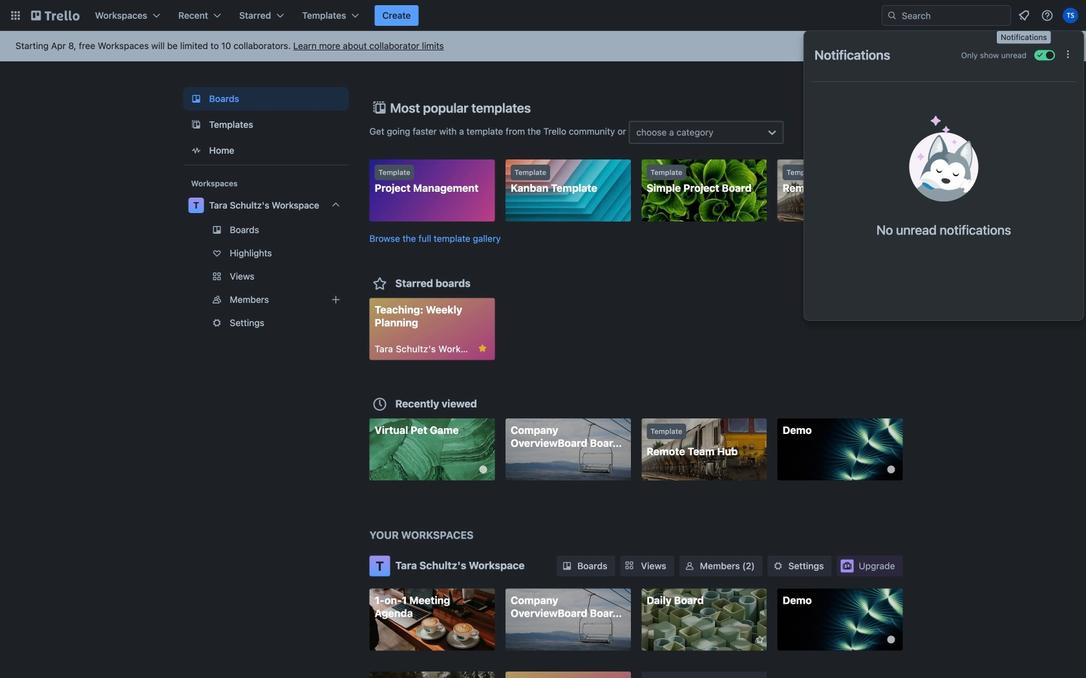 Task type: describe. For each thing, give the bounding box(es) containing it.
click to star this board. it will be added to your starred list. image
[[749, 635, 760, 646]]

3 sm image from the left
[[772, 560, 785, 573]]

open information menu image
[[1041, 9, 1054, 22]]

back to home image
[[31, 5, 80, 26]]

tara schultz (taraschultz7) image
[[1063, 8, 1078, 23]]

add image
[[328, 292, 344, 308]]

2 sm image from the left
[[683, 560, 696, 573]]

taco image
[[909, 116, 978, 202]]

template board image
[[188, 117, 204, 133]]

there is new activity on this board. image
[[887, 636, 895, 644]]



Task type: vqa. For each thing, say whether or not it's contained in the screenshot.
This member is an admin of this board. Image
no



Task type: locate. For each thing, give the bounding box(es) containing it.
board image
[[188, 91, 204, 107]]

there is new activity on this board. image
[[887, 466, 895, 474]]

home image
[[188, 143, 204, 158]]

sm image
[[561, 560, 574, 573], [683, 560, 696, 573], [772, 560, 785, 573]]

search image
[[887, 10, 897, 21]]

2 horizontal spatial sm image
[[772, 560, 785, 573]]

tooltip
[[997, 31, 1051, 44]]

1 sm image from the left
[[561, 560, 574, 573]]

0 notifications image
[[1016, 8, 1032, 23]]

primary element
[[0, 0, 1086, 31]]

1 horizontal spatial sm image
[[683, 560, 696, 573]]

Search field
[[897, 6, 1010, 25]]

0 horizontal spatial sm image
[[561, 560, 574, 573]]



